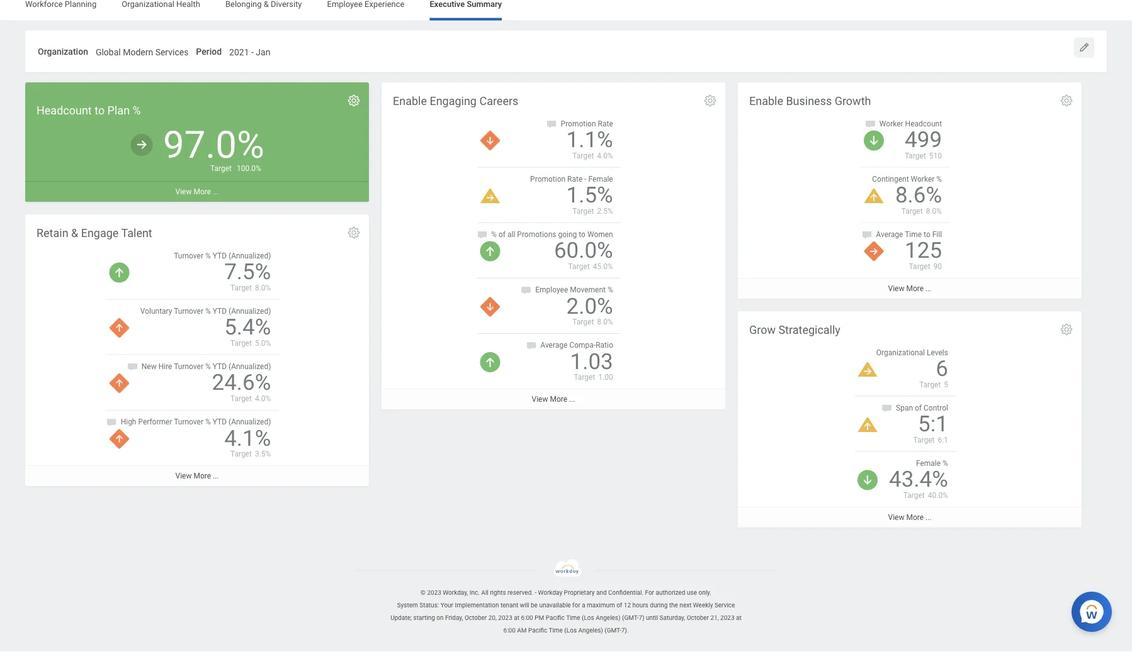 Task type: vqa. For each thing, say whether or not it's contained in the screenshot.


Task type: describe. For each thing, give the bounding box(es) containing it.
employee
[[535, 286, 568, 295]]

a
[[582, 602, 585, 610]]

3 (annualized) from the top
[[229, 363, 271, 372]]

female inside enable engaging careers element
[[588, 175, 613, 184]]

grow strategically
[[749, 324, 841, 338]]

hire
[[158, 363, 172, 372]]

% inside grow strategically element
[[943, 460, 948, 469]]

4.0% for 24.6%
[[255, 395, 271, 404]]

retain
[[37, 227, 68, 241]]

60.0% target 45.0%
[[554, 238, 613, 272]]

1.5%
[[566, 183, 613, 208]]

to inside enable engaging careers element
[[579, 231, 586, 239]]

pm
[[535, 615, 544, 623]]

target for 2.0%
[[573, 318, 594, 327]]

2 october from the left
[[687, 615, 709, 623]]

engage
[[81, 227, 119, 241]]

&
[[71, 227, 78, 241]]

status:
[[419, 602, 439, 610]]

1 (annualized) from the top
[[229, 252, 271, 261]]

average for 1.03
[[540, 342, 568, 350]]

view more ... link down the "43.4% target 40.0%"
[[738, 508, 1082, 529]]

1.1%
[[566, 127, 613, 153]]

more for 1.5%
[[550, 396, 567, 405]]

125 target 90
[[905, 238, 942, 272]]

24.6%
[[212, 370, 271, 396]]

0 horizontal spatial up good image
[[109, 263, 129, 283]]

12
[[624, 602, 631, 610]]

new
[[142, 363, 157, 372]]

1 vertical spatial pacific
[[528, 628, 547, 635]]

neutral warning image for 1.5%
[[480, 189, 500, 204]]

2.0%
[[566, 294, 613, 319]]

43.4% target 40.0%
[[889, 467, 948, 501]]

0 vertical spatial (gmt-
[[622, 615, 639, 623]]

7)
[[639, 615, 644, 623]]

% left 7.5%
[[205, 252, 211, 261]]

up bad image
[[109, 319, 129, 339]]

edit image
[[1078, 42, 1091, 54]]

of for 60.0%
[[499, 231, 506, 239]]

target for 7.5%
[[230, 284, 252, 293]]

2021
[[229, 47, 249, 58]]

view for 8.6%
[[888, 285, 904, 294]]

female %
[[916, 460, 948, 469]]

1 vertical spatial worker
[[911, 175, 935, 184]]

20,
[[488, 615, 497, 623]]

view more ... inside grow strategically element
[[888, 514, 932, 523]]

97.0% target 100.0%
[[163, 123, 264, 173]]

configure enable business growth image
[[1060, 94, 1074, 108]]

... for 8.6%
[[926, 285, 932, 294]]

enable for 499
[[749, 95, 783, 108]]

2 vertical spatial time
[[549, 628, 563, 635]]

5
[[944, 381, 948, 390]]

grow
[[749, 324, 776, 338]]

... inside grow strategically element
[[926, 514, 932, 523]]

1 turnover from the top
[[174, 252, 203, 261]]

1 october from the left
[[465, 615, 487, 623]]

4 ytd from the top
[[213, 418, 227, 427]]

60.0%
[[554, 238, 613, 264]]

0 vertical spatial (los
[[582, 615, 594, 623]]

499
[[905, 127, 942, 153]]

2 ytd from the top
[[213, 307, 227, 316]]

... for 1.5%
[[569, 396, 575, 405]]

% right plan
[[133, 105, 141, 118]]

fill
[[932, 231, 942, 239]]

enable business growth
[[749, 95, 871, 108]]

view for 5.4%
[[175, 473, 192, 481]]

6:1
[[938, 436, 948, 445]]

©
[[421, 590, 426, 597]]

span
[[896, 404, 913, 413]]

90
[[934, 263, 942, 272]]

headcount inside the enable business growth element
[[905, 120, 942, 128]]

more inside grow strategically element
[[906, 514, 924, 523]]

target for 499
[[905, 152, 926, 161]]

target for 125
[[909, 263, 930, 272]]

view for 1.5%
[[532, 396, 548, 405]]

levels
[[927, 349, 948, 358]]

maximum
[[587, 602, 615, 610]]

promotions
[[517, 231, 556, 239]]

headcount to plan %
[[37, 105, 141, 118]]

configure grow strategically image
[[1060, 323, 1074, 337]]

5.0%
[[255, 339, 271, 348]]

promotion rate
[[561, 120, 613, 128]]

% left 5.4%
[[205, 307, 211, 316]]

target for 60.0%
[[568, 263, 590, 272]]

until
[[646, 615, 658, 623]]

5:1
[[918, 412, 948, 438]]

global
[[96, 47, 121, 58]]

high performer turnover % ytd (annualized)
[[121, 418, 271, 427]]

0 vertical spatial angeles)
[[596, 615, 621, 623]]

up bad image for 4.1%
[[109, 430, 129, 450]]

next
[[680, 602, 692, 610]]

period element
[[229, 39, 270, 62]]

view more ... for 8.6%
[[888, 285, 932, 294]]

- inside text box
[[251, 47, 254, 58]]

97.0%
[[163, 123, 264, 167]]

Global Modern Services text field
[[96, 40, 189, 62]]

average for 125
[[876, 231, 903, 239]]

authorized
[[656, 590, 685, 597]]

target for 8.6%
[[901, 207, 923, 216]]

during
[[650, 602, 668, 610]]

use
[[687, 590, 697, 597]]

compa-
[[569, 342, 596, 350]]

% right movement on the top right of the page
[[608, 286, 613, 295]]

modern
[[123, 47, 153, 58]]

% left 4.1%
[[205, 418, 211, 427]]

saturday,
[[660, 615, 685, 623]]

1.1% target 4.0%
[[566, 127, 613, 161]]

time inside the enable business growth element
[[905, 231, 922, 239]]

worker headcount
[[880, 120, 942, 128]]

% left 24.6%
[[205, 363, 211, 372]]

2021 - Jan text field
[[229, 40, 270, 62]]

going
[[558, 231, 577, 239]]

engaging
[[430, 95, 477, 108]]

workday,
[[443, 590, 468, 597]]

turnover % ytd (annualized)
[[174, 252, 271, 261]]

0 horizontal spatial worker
[[880, 120, 903, 128]]

retain & engage talent
[[37, 227, 152, 241]]

female inside grow strategically element
[[916, 460, 941, 469]]

plan
[[107, 105, 130, 118]]

target for 43.4%
[[903, 492, 925, 501]]

tenant
[[501, 602, 518, 610]]

1.5% target 2.5%
[[566, 183, 613, 216]]

4.1% target 3.5%
[[224, 426, 271, 459]]

0 vertical spatial up good image
[[480, 242, 500, 262]]

view more ... down 97.0% target 100.0%
[[175, 188, 219, 197]]

down good image
[[864, 131, 884, 151]]

of inside © 2023 workday, inc. all rights reserved. - workday proprietary and confidential. for authorized use only. system status: your implementation tenant will be unavailable for a maximum of 12 hours during the next weekly service update; starting on friday, october 20, 2023 at 6:00 pm pacific time (los angeles) (gmt-7) until saturday, october 21, 2023 at 6:00 am pacific time (los angeles) (gmt-7).
[[617, 602, 622, 610]]

reserved.
[[508, 590, 533, 597]]

- inside enable engaging careers element
[[584, 175, 587, 184]]

contingent worker %
[[872, 175, 942, 184]]

more down 97.0% target 100.0%
[[194, 188, 211, 197]]

1 ytd from the top
[[213, 252, 227, 261]]

0 vertical spatial headcount
[[37, 105, 92, 118]]

target for 6
[[919, 381, 941, 390]]

hours
[[632, 602, 648, 610]]

be
[[531, 602, 538, 610]]

promotion for promotion rate
[[561, 120, 596, 128]]

1 horizontal spatial 6:00
[[521, 615, 533, 623]]

499 target 510
[[905, 127, 942, 161]]

target for 1.1%
[[573, 152, 594, 161]]

0 horizontal spatial to
[[95, 105, 105, 118]]

jan
[[256, 47, 270, 58]]

of for 5:1
[[915, 404, 922, 413]]

3 ytd from the top
[[213, 363, 227, 372]]

view more ... link down 97.0% target 100.0%
[[25, 182, 369, 202]]

1.03
[[570, 349, 613, 375]]

2.5%
[[597, 207, 613, 216]]

promotion for promotion rate - female
[[530, 175, 566, 184]]

2 turnover from the top
[[174, 307, 203, 316]]



Task type: locate. For each thing, give the bounding box(es) containing it.
0 horizontal spatial 8.0%
[[255, 284, 271, 293]]

2021 - jan
[[229, 47, 270, 58]]

worker
[[880, 120, 903, 128], [911, 175, 935, 184]]

0 vertical spatial 6:00
[[521, 615, 533, 623]]

0 horizontal spatial enable
[[393, 95, 427, 108]]

0 horizontal spatial 4.0%
[[255, 395, 271, 404]]

more down "average compa-ratio"
[[550, 396, 567, 405]]

rights
[[490, 590, 506, 597]]

... for 5.4%
[[213, 473, 219, 481]]

organizational levels
[[876, 349, 948, 358]]

up good image down 'talent'
[[109, 263, 129, 283]]

control
[[924, 404, 948, 413]]

0 vertical spatial -
[[251, 47, 254, 58]]

average inside the enable business growth element
[[876, 231, 903, 239]]

more
[[194, 188, 211, 197], [906, 285, 924, 294], [550, 396, 567, 405], [194, 473, 211, 481], [906, 514, 924, 523]]

1 vertical spatial 8.0%
[[255, 284, 271, 293]]

view inside the enable business growth element
[[888, 285, 904, 294]]

view more ... down 1.03 target 1.00
[[532, 396, 575, 405]]

service
[[715, 602, 735, 610]]

average time to fill
[[876, 231, 942, 239]]

1 vertical spatial (gmt-
[[605, 628, 621, 635]]

2 horizontal spatial -
[[584, 175, 587, 184]]

target inside 1.5% target 2.5%
[[573, 207, 594, 216]]

time left fill
[[905, 231, 922, 239]]

for
[[572, 602, 580, 610]]

worker up down good icon
[[880, 120, 903, 128]]

am
[[517, 628, 527, 635]]

turnover right the hire on the bottom of page
[[174, 363, 203, 372]]

0 horizontal spatial (gmt-
[[605, 628, 621, 635]]

target left 100.0%
[[210, 165, 232, 173]]

4.0%
[[597, 152, 613, 161], [255, 395, 271, 404]]

view more ... for 5.4%
[[175, 473, 219, 481]]

1 horizontal spatial (gmt-
[[622, 615, 639, 623]]

more down the 125 target 90
[[906, 285, 924, 294]]

target inside 60.0% target 45.0%
[[568, 263, 590, 272]]

40.0%
[[928, 492, 948, 501]]

target left 5.0%
[[230, 339, 252, 348]]

0 horizontal spatial time
[[549, 628, 563, 635]]

view more ... link for 5.4%
[[25, 466, 369, 487]]

to left fill
[[924, 231, 930, 239]]

turnover right voluntary
[[174, 307, 203, 316]]

0 vertical spatial up bad image
[[109, 374, 129, 394]]

8.0% up ratio
[[597, 318, 613, 327]]

configure retain & engage talent image
[[347, 226, 361, 240]]

1 vertical spatial 4.0%
[[255, 395, 271, 404]]

and
[[596, 590, 607, 597]]

target inside "6 target 5"
[[919, 381, 941, 390]]

time down the unavailable
[[549, 628, 563, 635]]

target up 4.1%
[[230, 395, 252, 404]]

1.03 target 1.00
[[570, 349, 613, 383]]

target for 5.4%
[[230, 339, 252, 348]]

neutral warning image down the organizational
[[858, 363, 878, 378]]

to left plan
[[95, 105, 105, 118]]

target down turnover % ytd (annualized)
[[230, 284, 252, 293]]

target inside 1.03 target 1.00
[[574, 374, 595, 383]]

of inside grow strategically element
[[915, 404, 922, 413]]

1 horizontal spatial 2023
[[498, 615, 512, 623]]

0 vertical spatial female
[[588, 175, 613, 184]]

configure enable engaging careers image
[[703, 94, 717, 108]]

6:00
[[521, 615, 533, 623], [503, 628, 516, 635]]

grow strategically element
[[738, 312, 1082, 529]]

2023
[[427, 590, 441, 597], [498, 615, 512, 623], [720, 615, 735, 623]]

0 vertical spatial of
[[499, 231, 506, 239]]

ytd down 24.6% target 4.0%
[[213, 418, 227, 427]]

... down high performer turnover % ytd (annualized)
[[213, 473, 219, 481]]

2 horizontal spatial 8.0%
[[926, 207, 942, 216]]

more down the "43.4% target 40.0%"
[[906, 514, 924, 523]]

target up promotion rate - female
[[573, 152, 594, 161]]

target left 40.0%
[[903, 492, 925, 501]]

headcount up 510
[[905, 120, 942, 128]]

neutral bad image
[[864, 242, 884, 262]]

up warning image inside grow strategically element
[[858, 418, 878, 433]]

4.0% inside 1.1% target 4.0%
[[597, 152, 613, 161]]

100.0%
[[237, 165, 261, 173]]

0 horizontal spatial 2023
[[427, 590, 441, 597]]

headcount left plan
[[37, 105, 92, 118]]

0 horizontal spatial (los
[[564, 628, 577, 635]]

2 at from the left
[[736, 615, 742, 623]]

inc.
[[470, 590, 480, 597]]

1 horizontal spatial average
[[876, 231, 903, 239]]

organization
[[38, 47, 88, 57]]

0 horizontal spatial -
[[251, 47, 254, 58]]

enable left engaging
[[393, 95, 427, 108]]

1 vertical spatial promotion
[[530, 175, 566, 184]]

1 horizontal spatial time
[[566, 615, 580, 623]]

down bad image
[[480, 131, 500, 151]]

services
[[155, 47, 189, 58]]

8.0% inside 8.6% target 8.0%
[[926, 207, 942, 216]]

1 horizontal spatial 8.0%
[[597, 318, 613, 327]]

6:00 left pm
[[521, 615, 533, 623]]

time down for
[[566, 615, 580, 623]]

span of control
[[896, 404, 948, 413]]

view more ... link down 1.03 target 1.00
[[382, 390, 725, 410]]

time
[[905, 231, 922, 239], [566, 615, 580, 623], [549, 628, 563, 635]]

- down 1.1% target 4.0%
[[584, 175, 587, 184]]

view more ... inside enable engaging careers element
[[532, 396, 575, 405]]

up bad image for 24.6%
[[109, 374, 129, 394]]

target for 24.6%
[[230, 395, 252, 404]]

6:00 left am
[[503, 628, 516, 635]]

4 (annualized) from the top
[[229, 418, 271, 427]]

the
[[669, 602, 678, 610]]

1 up bad image from the top
[[109, 374, 129, 394]]

target inside 5:1 target 6:1
[[913, 436, 935, 445]]

view inside enable engaging careers element
[[532, 396, 548, 405]]

at right 21,
[[736, 615, 742, 623]]

angeles) down the "a"
[[578, 628, 603, 635]]

3 turnover from the top
[[174, 363, 203, 372]]

0 vertical spatial neutral warning image
[[480, 189, 500, 204]]

pacific down pm
[[528, 628, 547, 635]]

2 (annualized) from the top
[[229, 307, 271, 316]]

proprietary
[[564, 590, 595, 597]]

at up am
[[514, 615, 519, 623]]

view more ... link down the 90
[[738, 278, 1082, 299]]

(gmt- down 12
[[622, 615, 639, 623]]

1 horizontal spatial -
[[535, 590, 537, 597]]

0 vertical spatial average
[[876, 231, 903, 239]]

1 horizontal spatial headcount
[[905, 120, 942, 128]]

1 vertical spatial neutral warning image
[[858, 363, 878, 378]]

down good image
[[858, 471, 878, 491]]

target inside 24.6% target 4.0%
[[230, 395, 252, 404]]

rate for promotion rate
[[598, 120, 613, 128]]

% down 510
[[936, 175, 942, 184]]

0 horizontal spatial october
[[465, 615, 487, 623]]

% down 6:1
[[943, 460, 948, 469]]

of inside enable engaging careers element
[[499, 231, 506, 239]]

more for 5.4%
[[194, 473, 211, 481]]

for
[[645, 590, 654, 597]]

up warning image
[[864, 189, 884, 204], [858, 418, 878, 433]]

system
[[397, 602, 418, 610]]

female
[[588, 175, 613, 184], [916, 460, 941, 469]]

0 vertical spatial 4.0%
[[597, 152, 613, 161]]

5.4% target 5.0%
[[224, 315, 271, 348]]

1 vertical spatial up bad image
[[109, 430, 129, 450]]

view
[[175, 188, 192, 197], [888, 285, 904, 294], [532, 396, 548, 405], [175, 473, 192, 481], [888, 514, 904, 523]]

organization element
[[96, 39, 189, 62]]

up bad image up high
[[109, 374, 129, 394]]

2023 right 21,
[[720, 615, 735, 623]]

enable for 1.1%
[[393, 95, 427, 108]]

up good image
[[480, 242, 500, 262], [109, 263, 129, 283]]

view inside retain & engage talent element
[[175, 473, 192, 481]]

2 enable from the left
[[749, 95, 783, 108]]

4.0% inside 24.6% target 4.0%
[[255, 395, 271, 404]]

up warning image up down good image
[[858, 418, 878, 433]]

target inside 5.4% target 5.0%
[[230, 339, 252, 348]]

female down 6:1
[[916, 460, 941, 469]]

2 horizontal spatial 2023
[[720, 615, 735, 623]]

0 vertical spatial time
[[905, 231, 922, 239]]

1 horizontal spatial up good image
[[480, 242, 500, 262]]

global modern services
[[96, 47, 189, 58]]

turnover right performer
[[174, 418, 203, 427]]

... inside retain & engage talent element
[[213, 473, 219, 481]]

october down implementation
[[465, 615, 487, 623]]

target inside 1.1% target 4.0%
[[573, 152, 594, 161]]

2 horizontal spatial of
[[915, 404, 922, 413]]

view more ...
[[175, 188, 219, 197], [888, 285, 932, 294], [532, 396, 575, 405], [175, 473, 219, 481], [888, 514, 932, 523]]

1 vertical spatial -
[[584, 175, 587, 184]]

target up compa-
[[573, 318, 594, 327]]

target for 1.03
[[574, 374, 595, 383]]

0 vertical spatial pacific
[[546, 615, 565, 623]]

1.00
[[598, 374, 613, 383]]

(annualized)
[[229, 252, 271, 261], [229, 307, 271, 316], [229, 363, 271, 372], [229, 418, 271, 427]]

43.4%
[[889, 467, 948, 493]]

- left jan
[[251, 47, 254, 58]]

125
[[905, 238, 942, 264]]

enable business growth element
[[738, 83, 1082, 299]]

neutral good image
[[130, 133, 154, 157]]

target left 1.00
[[574, 374, 595, 383]]

0 horizontal spatial female
[[588, 175, 613, 184]]

target for 1.5%
[[573, 207, 594, 216]]

at
[[514, 615, 519, 623], [736, 615, 742, 623]]

0 vertical spatial rate
[[598, 120, 613, 128]]

business
[[786, 95, 832, 108]]

4.0% down promotion rate
[[597, 152, 613, 161]]

- inside © 2023 workday, inc. all rights reserved. - workday proprietary and confidential. for authorized use only. system status: your implementation tenant will be unavailable for a maximum of 12 hours during the next weekly service update; starting on friday, october 20, 2023 at 6:00 pm pacific time (los angeles) (gmt-7) until saturday, october 21, 2023 at 6:00 am pacific time (los angeles) (gmt-7).
[[535, 590, 537, 597]]

target for 5:1
[[913, 436, 935, 445]]

october down weekly on the bottom of page
[[687, 615, 709, 623]]

headcount
[[37, 105, 92, 118], [905, 120, 942, 128]]

2023 right "20,"
[[498, 615, 512, 623]]

workday assistant region
[[1072, 587, 1117, 633]]

8.0% inside 7.5% target 8.0%
[[255, 284, 271, 293]]

employee movement %
[[535, 286, 613, 295]]

1 vertical spatial (los
[[564, 628, 577, 635]]

average left compa-
[[540, 342, 568, 350]]

... inside enable engaging careers element
[[569, 396, 575, 405]]

update;
[[391, 615, 412, 623]]

... down 1.03 target 1.00
[[569, 396, 575, 405]]

new hire turnover % ytd (annualized)
[[142, 363, 271, 372]]

21,
[[711, 615, 719, 623]]

weekly
[[693, 602, 713, 610]]

movement
[[570, 286, 606, 295]]

8.0% inside 2.0% target 8.0%
[[597, 318, 613, 327]]

promotion up promotion rate - female
[[561, 120, 596, 128]]

view more ... link down high performer turnover % ytd (annualized)
[[25, 466, 369, 487]]

target inside 7.5% target 8.0%
[[230, 284, 252, 293]]

1 horizontal spatial at
[[736, 615, 742, 623]]

more inside retain & engage talent element
[[194, 473, 211, 481]]

all
[[481, 590, 488, 597]]

0 horizontal spatial of
[[499, 231, 506, 239]]

1 horizontal spatial to
[[579, 231, 586, 239]]

0 horizontal spatial headcount
[[37, 105, 92, 118]]

4 turnover from the top
[[174, 418, 203, 427]]

target inside 499 target 510
[[905, 152, 926, 161]]

(los down for
[[564, 628, 577, 635]]

8.0% for 7.5%
[[255, 284, 271, 293]]

1 vertical spatial rate
[[567, 175, 583, 184]]

to
[[95, 105, 105, 118], [579, 231, 586, 239], [924, 231, 930, 239]]

... down 40.0%
[[926, 514, 932, 523]]

(gmt- down "maximum"
[[605, 628, 621, 635]]

1 vertical spatial 6:00
[[503, 628, 516, 635]]

configure image
[[347, 94, 361, 108]]

2 horizontal spatial to
[[924, 231, 930, 239]]

... down 97.0% target 100.0%
[[213, 188, 219, 197]]

neutral warning image
[[480, 189, 500, 204], [858, 363, 878, 378]]

all
[[508, 231, 515, 239]]

target up employee movement %
[[568, 263, 590, 272]]

down bad image
[[480, 297, 500, 318]]

1 horizontal spatial october
[[687, 615, 709, 623]]

up warning image down contingent
[[864, 189, 884, 204]]

1 vertical spatial time
[[566, 615, 580, 623]]

1 horizontal spatial enable
[[749, 95, 783, 108]]

view more ... down high performer turnover % ytd (annualized)
[[175, 473, 219, 481]]

0 horizontal spatial rate
[[567, 175, 583, 184]]

1 vertical spatial headcount
[[905, 120, 942, 128]]

2 vertical spatial of
[[617, 602, 622, 610]]

1 at from the left
[[514, 615, 519, 623]]

24.6% target 4.0%
[[212, 370, 271, 404]]

1 vertical spatial up good image
[[109, 263, 129, 283]]

0 horizontal spatial neutral warning image
[[480, 189, 500, 204]]

1 horizontal spatial 4.0%
[[597, 152, 613, 161]]

careers
[[479, 95, 518, 108]]

1 horizontal spatial of
[[617, 602, 622, 610]]

ytd down 7.5% target 8.0%
[[213, 307, 227, 316]]

7).
[[621, 628, 629, 635]]

2.0% target 8.0%
[[566, 294, 613, 327]]

view more ... link
[[25, 182, 369, 202], [738, 278, 1082, 299], [382, 390, 725, 410], [25, 466, 369, 487], [738, 508, 1082, 529]]

target left the 90
[[909, 263, 930, 272]]

more inside enable engaging careers element
[[550, 396, 567, 405]]

1 vertical spatial female
[[916, 460, 941, 469]]

2 vertical spatial 8.0%
[[597, 318, 613, 327]]

%
[[133, 105, 141, 118], [936, 175, 942, 184], [491, 231, 497, 239], [205, 252, 211, 261], [608, 286, 613, 295], [205, 307, 211, 316], [205, 363, 211, 372], [205, 418, 211, 427], [943, 460, 948, 469]]

confidential.
[[608, 590, 644, 597]]

0 vertical spatial worker
[[880, 120, 903, 128]]

1 horizontal spatial worker
[[911, 175, 935, 184]]

unavailable
[[539, 602, 571, 610]]

target for 97.0%
[[210, 165, 232, 173]]

pacific down the unavailable
[[546, 615, 565, 623]]

2 up bad image from the top
[[109, 430, 129, 450]]

footer
[[0, 560, 1132, 638]]

more for 8.6%
[[906, 285, 924, 294]]

1 vertical spatial up warning image
[[858, 418, 878, 433]]

workday
[[538, 590, 562, 597]]

4.0% up 4.1%
[[255, 395, 271, 404]]

% left all
[[491, 231, 497, 239]]

1 enable from the left
[[393, 95, 427, 108]]

period
[[196, 47, 222, 57]]

1 vertical spatial of
[[915, 404, 922, 413]]

3.5%
[[255, 450, 271, 459]]

target left 2.5%
[[573, 207, 594, 216]]

6 target 5
[[919, 356, 948, 390]]

neutral warning image down down bad icon
[[480, 189, 500, 204]]

5.4%
[[224, 315, 271, 341]]

0 horizontal spatial 6:00
[[503, 628, 516, 635]]

implementation
[[455, 602, 499, 610]]

up good image
[[480, 353, 500, 373]]

target left 5
[[919, 381, 941, 390]]

© 2023 workday, inc. all rights reserved. - workday proprietary and confidential. for authorized use only. system status: your implementation tenant will be unavailable for a maximum of 12 hours during the next weekly service update; starting on friday, october 20, 2023 at 6:00 pm pacific time (los angeles) (gmt-7) until saturday, october 21, 2023 at 6:00 am pacific time (los angeles) (gmt-7).
[[391, 590, 742, 635]]

0 horizontal spatial average
[[540, 342, 568, 350]]

view inside grow strategically element
[[888, 514, 904, 523]]

... down the 125 target 90
[[926, 285, 932, 294]]

october
[[465, 615, 487, 623], [687, 615, 709, 623]]

promotion left 1.5% at right top
[[530, 175, 566, 184]]

more inside the enable business growth element
[[906, 285, 924, 294]]

view more ... for 1.5%
[[532, 396, 575, 405]]

view more ... inside the enable business growth element
[[888, 285, 932, 294]]

1 horizontal spatial neutral warning image
[[858, 363, 878, 378]]

enable left business at the top of the page
[[749, 95, 783, 108]]

target left "3.5%"
[[230, 450, 252, 459]]

ratio
[[596, 342, 613, 350]]

worker down 510
[[911, 175, 935, 184]]

target inside 97.0% target 100.0%
[[210, 165, 232, 173]]

target inside 8.6% target 8.0%
[[901, 207, 923, 216]]

target up average time to fill in the right top of the page
[[901, 207, 923, 216]]

5:1 target 6:1
[[913, 412, 948, 445]]

ytd down 5.4% target 5.0%
[[213, 363, 227, 372]]

of left all
[[499, 231, 506, 239]]

target inside 2.0% target 8.0%
[[573, 318, 594, 327]]

8.6%
[[895, 183, 942, 208]]

up bad image
[[109, 374, 129, 394], [109, 430, 129, 450]]

average up neutral bad icon
[[876, 231, 903, 239]]

0 vertical spatial promotion
[[561, 120, 596, 128]]

target inside the 125 target 90
[[909, 263, 930, 272]]

view more ... link for 1.5%
[[382, 390, 725, 410]]

2 horizontal spatial time
[[905, 231, 922, 239]]

1 vertical spatial average
[[540, 342, 568, 350]]

view more ... link for 8.6%
[[738, 278, 1082, 299]]

average inside enable engaging careers element
[[540, 342, 568, 350]]

% inside the enable business growth element
[[936, 175, 942, 184]]

1 vertical spatial angeles)
[[578, 628, 603, 635]]

footer containing © 2023 workday, inc. all rights reserved. - workday proprietary and confidential. for authorized use only. system status: your implementation tenant will be unavailable for a maximum of 12 hours during the next weekly service update; starting on friday, october 20, 2023 at 6:00 pm pacific time (los angeles) (gmt-7) until saturday, october 21, 2023 at 6:00 am pacific time (los angeles) (gmt-7).
[[0, 560, 1132, 638]]

0 horizontal spatial at
[[514, 615, 519, 623]]

1 horizontal spatial rate
[[598, 120, 613, 128]]

enable engaging careers element
[[382, 83, 725, 410]]

4.0% for 1.1%
[[597, 152, 613, 161]]

to right going
[[579, 231, 586, 239]]

to inside the enable business growth element
[[924, 231, 930, 239]]

more down high performer turnover % ytd (annualized)
[[194, 473, 211, 481]]

target inside the "43.4% target 40.0%"
[[903, 492, 925, 501]]

ytd up voluntary turnover % ytd (annualized)
[[213, 252, 227, 261]]

target inside 4.1% target 3.5%
[[230, 450, 252, 459]]

view more ... inside retain & engage talent element
[[175, 473, 219, 481]]

8.0% up 5.4%
[[255, 284, 271, 293]]

average
[[876, 231, 903, 239], [540, 342, 568, 350]]

target left 6:1
[[913, 436, 935, 445]]

... inside the enable business growth element
[[926, 285, 932, 294]]

8.0% for 8.6%
[[926, 207, 942, 216]]

1 horizontal spatial female
[[916, 460, 941, 469]]

promotion rate - female
[[530, 175, 613, 184]]

4.1%
[[224, 426, 271, 452]]

1 horizontal spatial (los
[[582, 615, 594, 623]]

up bad image down high
[[109, 430, 129, 450]]

2023 right the ©
[[427, 590, 441, 597]]

of left 12
[[617, 602, 622, 610]]

only.
[[699, 590, 711, 597]]

neutral warning image for 6
[[858, 363, 878, 378]]

view more ... down the 125 target 90
[[888, 285, 932, 294]]

performer
[[138, 418, 172, 427]]

0 vertical spatial up warning image
[[864, 189, 884, 204]]

tab list
[[13, 0, 1120, 21]]

of right span
[[915, 404, 922, 413]]

angeles) down "maximum"
[[596, 615, 621, 623]]

rate for promotion rate - female
[[567, 175, 583, 184]]

view more ... down the "43.4% target 40.0%"
[[888, 514, 932, 523]]

6
[[936, 356, 948, 382]]

target for 4.1%
[[230, 450, 252, 459]]

0 vertical spatial 8.0%
[[926, 207, 942, 216]]

on
[[437, 615, 444, 623]]

2 vertical spatial -
[[535, 590, 537, 597]]

(gmt-
[[622, 615, 639, 623], [605, 628, 621, 635]]

retain & engage talent element
[[25, 215, 369, 487]]



